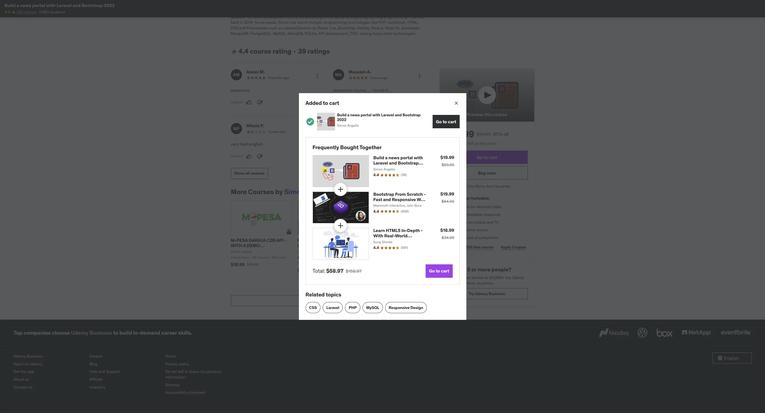 Task type: describe. For each thing, give the bounding box(es) containing it.
angatia inside build  developer's blog with laravel 9 and bootstrap 2022 simon angatia
[[308, 250, 319, 254]]

0 horizontal spatial in
[[240, 20, 243, 25]]

simon angatia for more courses by
[[231, 250, 253, 254]]

team
[[462, 275, 471, 280]]

with inside build  developer's blog with laravel 9 and bootstrap 2022 simon angatia
[[345, 238, 354, 243]]

1 vertical spatial demand
[[140, 330, 160, 336]]

guarantee
[[495, 184, 511, 189]]

and inside build  developer's blog with laravel 9 and bootstrap 2022 simon angatia
[[317, 243, 325, 248]]

4.4 for build
[[373, 173, 379, 178]]

together
[[360, 144, 382, 151]]

his
[[415, 9, 420, 14]]

$64.99
[[442, 199, 454, 204]]

management
[[397, 238, 424, 243]]

access inside training 5 or more people? get your team access to 25,000+ top udemy courses anytime, anywhere.
[[472, 275, 484, 280]]

4 inside 18 hours on-demand video 4 downloadable resources access on mobile and tv
[[455, 212, 458, 217]]

downloadable
[[458, 212, 483, 217]]

learnt
[[297, 20, 308, 25]]

we
[[260, 20, 265, 25]]

course up 18 at the right of page
[[456, 195, 470, 201]]

share
[[189, 370, 199, 375]]

anytime,
[[461, 281, 476, 286]]

having
[[326, 4, 337, 9]]

1 vertical spatial has
[[290, 20, 296, 25]]

software
[[332, 0, 347, 3]]

includes:
[[471, 195, 490, 201]]

investors
[[89, 385, 105, 390]]

and inside build a news portal with laravel and bootstrap 2022 simon angatia
[[395, 113, 402, 118]]

more courses by simon angatia
[[231, 188, 330, 196]]

build inside build a hotspot management app with laravel & router os api
[[364, 238, 375, 243]]

people?
[[492, 266, 512, 273]]

0 horizontal spatial xsmall image
[[293, 49, 297, 54]]

programming,
[[300, 4, 325, 9]]

go to cart for bottommost go to cart button
[[429, 268, 449, 274]]

volkswagen image
[[637, 327, 649, 339]]

hours inside 18 hours on-demand video 4 downloadable resources access on mobile and tv
[[460, 204, 470, 210]]

2 horizontal spatial portal
[[401, 155, 413, 161]]

cart right added
[[329, 100, 339, 106]]

on-
[[471, 204, 477, 210]]

taught
[[302, 0, 313, 3]]

about us link
[[13, 376, 85, 384]]

build a news portal with laravel and bootstrap 2022 inside added to cart dialog
[[373, 155, 423, 171]]

courses
[[248, 188, 274, 196]]

0 horizontal spatial news
[[20, 3, 31, 8]]

video
[[492, 204, 502, 210]]

css inside simon is  both a college trained and self-taught full stack software developer, programming tutor and mentor. he has more than 4 years experience in programming, having began programming while at the university. he went to university to study bachelor of commerce and its when he was still in campus that he learn't about his passion- software development and acted according to the same by beginning learning programming. that was back in 2014. as we speak, simon has learnt multiple programming technologies like php, javascript, html, css and frameworks such as laravel,electron js, react, vue, bootstrap, gatsby, next js, node js, databases: mongodb, postgresql, mysql, mariadb, sqlite, api development, tdd  among many other technologies
[[231, 25, 238, 30]]

beginning
[[350, 14, 368, 19]]

1 vertical spatial in
[[360, 9, 363, 14]]

bad
[[240, 141, 248, 147]]

1 vertical spatial at
[[475, 141, 479, 146]]

api inside simon is  both a college trained and self-taught full stack software developer, programming tutor and mentor. he has more than 4 years experience in programming, having began programming while at the university. he went to university to study bachelor of commerce and its when he was still in campus that he learn't about his passion- software development and acted according to the same by beginning learning programming. that was back in 2014. as we speak, simon has learnt multiple programming technologies like php, javascript, html, css and frameworks such as laravel,electron js, react, vue, bootstrap, gatsby, next js, node js, databases: mongodb, postgresql, mysql, mariadb, sqlite, api development, tdd  among many other technologies
[[319, 31, 325, 36]]

this for preview
[[484, 112, 492, 117]]

w.
[[369, 123, 374, 129]]

udemy up app at left bottom
[[30, 362, 42, 367]]

0 horizontal spatial by
[[275, 188, 283, 196]]

0 vertical spatial udemy business link
[[71, 330, 112, 336]]

skills.
[[178, 330, 192, 336]]

css inside added to cart dialog
[[309, 305, 317, 310]]

real-
[[384, 233, 395, 239]]

small image
[[718, 356, 723, 361]]

1 horizontal spatial was
[[418, 14, 425, 19]]

react,
[[318, 25, 329, 30]]

4,984
[[39, 10, 49, 15]]

portal inside build a news portal with laravel and bootstrap 2022 simon angatia
[[361, 113, 372, 118]]

do not sell or share my personal information button
[[165, 368, 237, 382]]

simon angatia for frequently bought together
[[373, 167, 395, 171]]

0 horizontal spatial has
[[237, 4, 243, 9]]

this for gift
[[474, 245, 480, 250]]

1 vertical spatial programming
[[350, 4, 374, 9]]

design
[[411, 305, 423, 310]]

laravel inside build a news portal with laravel and bootstrap 2022
[[373, 160, 388, 166]]

help
[[89, 370, 98, 375]]

$19.99 inside $18.99 $19.99
[[247, 262, 259, 267]]

simon is  both a college trained and self-taught full stack software developer, programming tutor and mentor. he has more than 4 years experience in programming, having began programming while at the university. he went to university to study bachelor of commerce and its when he was still in campus that he learn't about his passion- software development and acted according to the same by beginning learning programming. that was back in 2014. as we speak, simon has learnt multiple programming technologies like php, javascript, html, css and frameworks such as laravel,electron js, react, vue, bootstrap, gatsby, next js, node js, databases: mongodb, postgresql, mysql, mariadb, sqlite, api development, tdd  among many other technologies
[[231, 0, 426, 36]]

app
[[27, 370, 34, 375]]

4,984 students
[[39, 10, 65, 15]]

a inside simon is  both a college trained and self-taught full stack software developer, programming tutor and mentor. he has more than 4 years experience in programming, having began programming while at the university. he went to university to study bachelor of commerce and its when he was still in campus that he learn't about his passion- software development and acted according to the same by beginning learning programming. that was back in 2014. as we speak, simon has learnt multiple programming technologies like php, javascript, html, css and frameworks such as laravel,electron js, react, vue, bootstrap, gatsby, next js, node js, databases: mongodb, postgresql, mysql, mariadb, sqlite, api development, tdd  among many other technologies
[[257, 0, 259, 3]]

udemy up teach
[[13, 354, 26, 359]]

on inside 18 hours on-demand video 4 downloadable resources access on mobile and tv
[[469, 220, 473, 225]]

3.7
[[364, 255, 369, 260]]

help and support link
[[89, 368, 161, 376]]

of inside simon is  both a college trained and self-taught full stack software developer, programming tutor and mentor. he has more than 4 years experience in programming, having began programming while at the university. he went to university to study bachelor of commerce and its when he was still in campus that he learn't about his passion- software development and acted according to the same by beginning learning programming. that was back in 2014. as we speak, simon has learnt multiple programming technologies like php, javascript, html, css and frameworks such as laravel,electron js, react, vue, bootstrap, gatsby, next js, node js, databases: mongodb, postgresql, mysql, mariadb, sqlite, api development, tdd  among many other technologies
[[293, 9, 297, 14]]

privacy
[[165, 362, 178, 367]]

0 vertical spatial technologies
[[348, 20, 370, 25]]

left
[[469, 141, 474, 146]]

more inside training 5 or more people? get your team access to 25,000+ top udemy courses anytime, anywhere.
[[478, 266, 491, 273]]

information
[[165, 375, 185, 380]]

like
[[371, 20, 378, 25]]

english button
[[713, 353, 752, 364]]

a up (39
[[17, 3, 19, 8]]

hours up $18.99 $19.99
[[241, 255, 249, 260]]

1 vertical spatial us
[[28, 385, 32, 390]]

responsive inside bootstrap from scratch - fast and responsive web development
[[392, 197, 416, 202]]

cart down price!
[[489, 155, 497, 160]]

investors link
[[89, 384, 161, 392]]

all levels
[[272, 255, 286, 260]]

as
[[278, 25, 282, 30]]

0 vertical spatial go to cart
[[436, 119, 456, 124]]

on inside udemy business teach on udemy get the app about us contact us
[[25, 362, 29, 367]]

get for training
[[446, 275, 453, 280]]

months
[[271, 76, 283, 80]]

build a hotspot management app with laravel & router os api
[[364, 238, 424, 254]]

acted
[[295, 14, 305, 19]]

js,
[[312, 25, 317, 30]]

total for 5 total hours
[[233, 255, 240, 260]]

10
[[452, 141, 456, 146]]

30-day money-back guarantee
[[463, 184, 511, 189]]

0 vertical spatial us
[[25, 377, 29, 382]]

development
[[264, 14, 286, 19]]

learning
[[369, 14, 383, 19]]

than
[[254, 4, 262, 9]]

commerce
[[298, 9, 316, 14]]

frequently bought together
[[313, 144, 382, 151]]

hotspot
[[379, 238, 396, 243]]

vue,
[[330, 25, 337, 30]]

0 horizontal spatial build a news portal with laravel and bootstrap 2022
[[4, 3, 115, 8]]

a inside build a news portal with laravel and bootstrap 2022
[[385, 155, 388, 161]]

certificate
[[455, 235, 474, 240]]

more inside simon is  both a college trained and self-taught full stack software developer, programming tutor and mentor. he has more than 4 years experience in programming, having began programming while at the university. he went to university to study bachelor of commerce and its when he was still in campus that he learn't about his passion- software development and acted according to the same by beginning learning programming. that was back in 2014. as we speak, simon has learnt multiple programming technologies like php, javascript, html, css and frameworks such as laravel,electron js, react, vue, bootstrap, gatsby, next js, node js, databases: mongodb, postgresql, mysql, mariadb, sqlite, api development, tdd  among many other technologies
[[244, 4, 253, 9]]

0 vertical spatial go to cart button
[[433, 115, 460, 129]]

0 vertical spatial programming
[[367, 0, 391, 3]]

1 horizontal spatial full
[[455, 228, 462, 233]]

the inside udemy business teach on udemy get the app about us contact us
[[21, 370, 26, 375]]

sitemap link
[[165, 382, 237, 389]]

and inside careers blog help and support affiliate investors
[[98, 370, 105, 375]]

nikola
[[246, 123, 260, 129]]

mysql,
[[273, 31, 287, 36]]

1 vertical spatial technologies
[[393, 31, 416, 36]]

javascript,
[[388, 20, 406, 25]]

0 horizontal spatial was
[[346, 9, 352, 14]]

simon inside build  developer's blog with laravel 9 and bootstrap 2022 simon angatia
[[297, 250, 307, 254]]

$59.99 for $19.99 $59.99
[[442, 163, 454, 168]]

try udemy business
[[469, 291, 505, 296]]

m-pesa daraja  c2b api - with a demo project(laravel) link
[[231, 238, 286, 254]]

1 horizontal spatial in
[[296, 4, 299, 9]]

0 horizontal spatial go
[[429, 268, 435, 274]]

added to cart dialog
[[299, 93, 466, 320]]

$18.99 inside 12 total hours $18.99 $59.99
[[297, 268, 311, 273]]

developer,
[[348, 0, 366, 3]]

2 for nikola p.
[[268, 130, 270, 134]]

$19.99 for $19.99 $59.99
[[441, 155, 454, 160]]

terms
[[165, 354, 176, 359]]

build inside build a news portal with laravel and bootstrap 2022
[[373, 155, 384, 161]]

udemy right the choose
[[71, 330, 88, 336]]

total for 12 total hours $18.99 $59.99
[[301, 261, 308, 265]]

and inside 18 hours on-demand video 4 downloadable resources access on mobile and tv
[[487, 220, 493, 225]]

and inside build a news portal with laravel and bootstrap 2022
[[389, 160, 397, 166]]

teach
[[13, 362, 24, 367]]

when
[[330, 9, 339, 14]]

began
[[338, 4, 349, 9]]

course down completion
[[481, 245, 493, 250]]

azeez m.
[[246, 69, 265, 75]]

9 inside build  developer's blog with laravel 9 and bootstrap 2022 simon angatia
[[313, 243, 316, 248]]

2 vertical spatial go to cart button
[[426, 265, 453, 278]]

2022 inside build a news portal with laravel and bootstrap 2022 simon angatia
[[337, 117, 346, 122]]

css link
[[306, 303, 321, 314]]

- inside bootstrap from scratch - fast and responsive web development
[[424, 191, 426, 197]]

databases:
[[401, 25, 420, 30]]

4.4 for bootstrap
[[373, 209, 379, 214]]

html5
[[386, 228, 401, 233]]

went
[[231, 9, 239, 14]]

router
[[403, 243, 417, 248]]

(39 ratings)
[[17, 10, 37, 15]]

cart down close modal icon on the right of page
[[448, 119, 456, 124]]

news inside build a news portal with laravel and bootstrap 2022 simon angatia
[[350, 113, 360, 118]]

1 vertical spatial go to cart button
[[446, 151, 528, 164]]

$18.99 for learn html5 in-depth - with real-world examples
[[440, 228, 454, 233]]

development,
[[326, 31, 349, 36]]

a inside build a hotspot management app with laravel & router os api
[[376, 238, 378, 243]]

4.4 for learn
[[373, 246, 379, 251]]

teach on udemy link
[[13, 361, 85, 368]]

0 horizontal spatial portal
[[32, 3, 45, 8]]



Task type: locate. For each thing, give the bounding box(es) containing it.
frequently
[[313, 144, 339, 151]]

1 horizontal spatial total
[[301, 261, 308, 265]]

p.
[[260, 123, 264, 129]]

1 horizontal spatial 2
[[370, 76, 372, 80]]

other
[[383, 31, 392, 36]]

0 vertical spatial 2 years ago
[[370, 76, 388, 80]]

this inside button
[[484, 112, 492, 117]]

access
[[455, 220, 468, 225]]

$18.99 up $34.99 at the bottom
[[440, 228, 454, 233]]

18
[[455, 204, 459, 210]]

1 vertical spatial access
[[472, 275, 484, 280]]

0 vertical spatial -
[[424, 191, 426, 197]]

simon angatia down together
[[373, 167, 395, 171]]

api
[[319, 31, 325, 36], [276, 238, 283, 243], [364, 248, 371, 254]]

2 years ago for nikola p.
[[268, 130, 286, 134]]

0 horizontal spatial 4
[[262, 4, 265, 9]]

learn html5 in-depth - with real-world examples
[[373, 228, 423, 244]]

2 horizontal spatial -
[[424, 191, 426, 197]]

581 reviews element
[[401, 246, 408, 250]]

1 vertical spatial 2 years ago
[[268, 130, 286, 134]]

5 inside training 5 or more people? get your team access to 25,000+ top udemy courses anytime, anywhere.
[[467, 266, 471, 273]]

mark review by nikola p. as helpful image
[[246, 154, 252, 159]]

1 vertical spatial this
[[480, 141, 486, 146]]

0 horizontal spatial at
[[385, 4, 388, 9]]

0 vertical spatial of
[[293, 9, 297, 14]]

build inside build  developer's blog with laravel 9 and bootstrap 2022 simon angatia
[[297, 238, 308, 243]]

privacy policy link
[[165, 361, 237, 368]]

4.4 down mammoth
[[373, 209, 379, 214]]

4 down college
[[262, 4, 265, 9]]

related topics
[[306, 291, 341, 298]]

$18.99 down 5 total hours
[[231, 262, 245, 267]]

hours right 10
[[457, 141, 468, 146]]

show all reviews button
[[231, 168, 268, 179]]

$59.99 inside $19.99 $59.99
[[442, 163, 454, 168]]

go to cart down price!
[[477, 155, 497, 160]]

23
[[252, 255, 256, 260]]

laravel inside build a news portal with laravel and bootstrap 2022 simon angatia
[[381, 113, 394, 118]]

choose
[[52, 330, 70, 336]]

angatia inside simon angatia 3.7
[[374, 250, 386, 254]]

get down teach
[[13, 370, 20, 375]]

0 horizontal spatial total
[[233, 255, 240, 260]]

5 up the team
[[467, 266, 471, 273]]

portal
[[32, 3, 45, 8], [361, 113, 372, 118], [401, 155, 413, 161]]

2 vertical spatial $59.99
[[314, 268, 326, 273]]

2 awesome from the left
[[333, 87, 352, 93]]

0 horizontal spatial awesome
[[231, 87, 250, 93]]

total inside 12 total hours $18.99 $59.99
[[301, 261, 308, 265]]

simon angatia inside added to cart dialog
[[373, 167, 395, 171]]

0 vertical spatial on
[[469, 220, 473, 225]]

he up went
[[231, 4, 236, 9]]

rating
[[273, 47, 292, 56]]

while
[[375, 4, 384, 9]]

personal
[[206, 370, 221, 375]]

1 horizontal spatial api
[[319, 31, 325, 36]]

terms link
[[165, 353, 237, 361]]

mark review by kee yong w. as unhelpful image
[[359, 154, 365, 159]]

close modal image
[[454, 100, 459, 106]]

0 vertical spatial 4
[[262, 4, 265, 9]]

was down his
[[418, 14, 425, 19]]

css
[[231, 25, 238, 30], [309, 305, 317, 310]]

course up "67%"
[[493, 112, 507, 117]]

kee
[[349, 123, 357, 129]]

2 horizontal spatial $18.99
[[440, 228, 454, 233]]

1 vertical spatial total
[[301, 261, 308, 265]]

udemy inside training 5 or more people? get your team access to 25,000+ top udemy courses anytime, anywhere.
[[512, 275, 525, 280]]

mentor.
[[409, 0, 422, 3]]

xsmall image
[[446, 235, 451, 241]]

4 reviews element
[[325, 255, 329, 260]]

responsive left "design"
[[389, 305, 410, 310]]

get inside udemy business teach on udemy get the app about us contact us
[[13, 370, 20, 375]]

1 vertical spatial full
[[455, 228, 462, 233]]

0 vertical spatial or
[[472, 266, 477, 273]]

go to cart for go to cart button to the middle
[[477, 155, 497, 160]]

1 he from the left
[[340, 9, 345, 14]]

2 years ago for muazam a.
[[370, 76, 388, 80]]

a up kee
[[347, 113, 350, 118]]

1 vertical spatial -
[[421, 228, 423, 233]]

1 vertical spatial go to cart
[[477, 155, 497, 160]]

on right teach
[[25, 362, 29, 367]]

2 horizontal spatial $59.99
[[477, 131, 491, 137]]

2 vertical spatial -
[[284, 238, 286, 243]]

0 vertical spatial go
[[436, 119, 442, 124]]

4.4 left (39
[[4, 10, 10, 15]]

get for udemy
[[13, 370, 20, 375]]

depth
[[407, 228, 420, 233]]

angatia inside build a news portal with laravel and bootstrap 2022 simon angatia
[[347, 123, 359, 128]]

netapp image
[[681, 327, 713, 339]]

portal up the yong
[[361, 113, 372, 118]]

udemy business link up careers
[[71, 330, 112, 336]]

the left app at left bottom
[[21, 370, 26, 375]]

app
[[364, 243, 373, 248]]

business down anywhere.
[[489, 291, 505, 296]]

build a news portal with laravel and bootstrap 2022 simon angatia
[[337, 113, 421, 128]]

affiliate
[[89, 377, 103, 382]]

0 horizontal spatial more
[[244, 4, 253, 9]]

api down react,
[[319, 31, 325, 36]]

1 vertical spatial 2
[[268, 130, 270, 134]]

0 horizontal spatial $59.99
[[314, 268, 326, 273]]

1 horizontal spatial 4
[[455, 212, 458, 217]]

helpful? left mark review by azeez m. as helpful icon
[[231, 100, 243, 104]]

1 vertical spatial build a news portal with laravel and bootstrap 2022
[[373, 155, 423, 171]]

- right c2b
[[284, 238, 286, 243]]

$18.99 for m-pesa daraja  c2b api - with a demo project(laravel)
[[231, 262, 245, 267]]

at inside simon is  both a college trained and self-taught full stack software developer, programming tutor and mentor. he has more than 4 years experience in programming, having began programming while at the university. he went to university to study bachelor of commerce and its when he was still in campus that he learn't about his passion- software development and acted according to the same by beginning learning programming. that was back in 2014. as we speak, simon has learnt multiple programming technologies like php, javascript, html, css and frameworks such as laravel,electron js, react, vue, bootstrap, gatsby, next js, node js, databases: mongodb, postgresql, mysql, mariadb, sqlite, api development, tdd  among many other technologies
[[385, 4, 388, 9]]

- inside learn html5 in-depth - with real-world examples
[[421, 228, 423, 233]]

$159.97
[[346, 269, 362, 274]]

laravel inside build  developer's blog with laravel 9 and bootstrap 2022 simon angatia
[[297, 243, 312, 248]]

awesome down ma
[[333, 87, 352, 93]]

0 vertical spatial this
[[484, 112, 492, 117]]

get
[[446, 275, 453, 280], [13, 370, 20, 375]]

awesome up mark review by azeez m. as helpful icon
[[231, 87, 250, 93]]

simon inside build a news portal with laravel and bootstrap 2022 simon angatia
[[337, 123, 347, 128]]

0 horizontal spatial api
[[276, 238, 283, 243]]

about
[[13, 377, 24, 382]]

mammoth
[[373, 204, 389, 208]]

a inside build a news portal with laravel and bootstrap 2022 simon angatia
[[347, 113, 350, 118]]

development
[[373, 202, 401, 208]]

its
[[325, 9, 329, 14]]

go to cart button down close modal icon on the right of page
[[433, 115, 460, 129]]

gatsby,
[[357, 25, 370, 30]]

2 vertical spatial news
[[389, 155, 400, 161]]

1 horizontal spatial on
[[469, 220, 473, 225]]

1 vertical spatial css
[[309, 305, 317, 310]]

1 vertical spatial get
[[13, 370, 20, 375]]

$19.99 for $19.99 $59.99 67% off
[[446, 128, 474, 140]]

to inside training 5 or more people? get your team access to 25,000+ top udemy courses anytime, anywhere.
[[485, 275, 488, 280]]

mark review by azeez m. as unhelpful image
[[257, 100, 262, 105]]

reviews
[[251, 171, 264, 176]]

business inside udemy business teach on udemy get the app about us contact us
[[27, 354, 43, 359]]

2022 inside build  developer's blog with laravel 9 and bootstrap 2022 simon angatia
[[347, 243, 358, 248]]

xsmall image left 39
[[293, 49, 297, 54]]

technologies down databases: at the top
[[393, 31, 416, 36]]

api inside build a hotspot management app with laravel & router os api
[[364, 248, 371, 254]]

simon angatia up 5 total hours
[[231, 250, 253, 254]]

2 vertical spatial portal
[[401, 155, 413, 161]]

0 vertical spatial get
[[446, 275, 453, 280]]

in down self-
[[296, 4, 299, 9]]

1 horizontal spatial has
[[290, 20, 296, 25]]

udemy right the top
[[512, 275, 525, 280]]

$59.99 inside 12 total hours $18.99 $59.99
[[314, 268, 326, 273]]

web
[[417, 197, 426, 202]]

he
[[231, 4, 236, 9], [414, 4, 419, 9]]

1 horizontal spatial more
[[478, 266, 491, 273]]

xsmall image up $34.99 at the bottom
[[446, 228, 451, 233]]

go to cart button down price!
[[446, 151, 528, 164]]

helpful? up build a news portal with laravel and bootstrap 2022 image on the left top of the page
[[333, 100, 345, 104]]

full inside simon is  both a college trained and self-taught full stack software developer, programming tutor and mentor. he has more than 4 years experience in programming, having began programming while at the university. he went to university to study bachelor of commerce and its when he was still in campus that he learn't about his passion- software development and acted according to the same by beginning learning programming. that was back in 2014. as we speak, simon has learnt multiple programming technologies like php, javascript, html, css and frameworks such as laravel,electron js, react, vue, bootstrap, gatsby, next js, node js, databases: mongodb, postgresql, mysql, mariadb, sqlite, api development, tdd  among many other technologies
[[314, 0, 320, 3]]

eventbrite image
[[720, 327, 752, 339]]

policy
[[179, 362, 189, 367]]

portal up (39)
[[401, 155, 413, 161]]

awesome for awesome
[[231, 87, 250, 93]]

0 vertical spatial 9
[[268, 76, 270, 80]]

try udemy business link
[[446, 289, 528, 300]]

awesome for awesome course.... i loved it...
[[333, 87, 352, 93]]

0 horizontal spatial css
[[231, 25, 238, 30]]

accessibility
[[165, 390, 187, 395]]

1 horizontal spatial business
[[89, 330, 112, 336]]

1 awesome from the left
[[231, 87, 250, 93]]

0 vertical spatial access
[[476, 228, 489, 233]]

training
[[446, 266, 466, 273]]

1 vertical spatial business
[[89, 330, 112, 336]]

0 vertical spatial demand
[[477, 204, 491, 210]]

total
[[233, 255, 240, 260], [301, 261, 308, 265]]

programming down developer,
[[350, 4, 374, 9]]

this left price!
[[480, 141, 486, 146]]

1 he from the left
[[231, 4, 236, 9]]

programming up while
[[367, 0, 391, 3]]

bootstrap from scratch - fast and responsive web development
[[373, 191, 426, 208]]

news inside "build a news portal with laravel and bootstrap 2022" link
[[389, 155, 400, 161]]

get up courses
[[446, 275, 453, 280]]

or up anytime,
[[472, 266, 477, 273]]

0 vertical spatial at
[[385, 4, 388, 9]]

portal up 4,984
[[32, 3, 45, 8]]

your
[[454, 275, 461, 280]]

helpful? for awesome
[[231, 100, 243, 104]]

and inside bootstrap from scratch - fast and responsive web development
[[383, 197, 391, 202]]

coupon
[[512, 245, 526, 250]]

$59.99 up price!
[[477, 131, 491, 137]]

business up app at left bottom
[[27, 354, 43, 359]]

sell
[[178, 370, 184, 375]]

buy now button
[[446, 167, 528, 180]]

years for nikola p.
[[271, 130, 279, 134]]

4 down 18 at the right of page
[[455, 212, 458, 217]]

helpful? for good!
[[333, 154, 345, 158]]

2 horizontal spatial go
[[477, 155, 483, 160]]

0 horizontal spatial demand
[[140, 330, 160, 336]]

0 horizontal spatial he
[[340, 9, 345, 14]]

multiple
[[309, 20, 323, 25]]

bootstrap inside build  developer's blog with laravel 9 and bootstrap 2022 simon angatia
[[326, 243, 346, 248]]

67%
[[493, 131, 503, 137]]

1 horizontal spatial 9
[[313, 243, 316, 248]]

1 horizontal spatial he
[[414, 4, 419, 9]]

technologies down beginning in the top of the page
[[348, 20, 370, 25]]

learn
[[373, 228, 385, 233]]

hours
[[457, 141, 468, 146], [460, 204, 470, 210], [241, 255, 249, 260], [309, 261, 317, 265]]

bachelor
[[277, 9, 293, 14]]

by right courses
[[275, 188, 283, 196]]

this right gift
[[474, 245, 480, 250]]

1 horizontal spatial $59.99
[[442, 163, 454, 168]]

1 vertical spatial was
[[418, 14, 425, 19]]

4.4 down 'suraj'
[[373, 246, 379, 251]]

bootstrap inside build a news portal with laravel and bootstrap 2022 simon angatia
[[403, 113, 421, 118]]

or right sell
[[185, 370, 188, 375]]

preview this course button
[[440, 69, 535, 122]]

go to cart button up courses
[[426, 265, 453, 278]]

do
[[165, 370, 170, 375]]

helpful? for very bad english
[[231, 154, 243, 158]]

$59.99 for $19.99 $59.99 67% off
[[477, 131, 491, 137]]

demand down the includes:
[[477, 204, 491, 210]]

world
[[395, 233, 408, 239]]

39 ratings
[[298, 47, 330, 56]]

1 horizontal spatial he
[[387, 9, 391, 14]]

udemy inside "link"
[[475, 291, 488, 296]]

mark review by azeez m. as helpful image
[[246, 100, 252, 105]]

helpful? left the mark review by nikola p. as helpful icon
[[231, 154, 243, 158]]

in right still
[[360, 9, 363, 14]]

bootstrap inside bootstrap from scratch - fast and responsive web development
[[373, 191, 394, 197]]

on down downloadable
[[469, 220, 473, 225]]

gift this course
[[466, 245, 493, 250]]

kw
[[335, 126, 342, 131]]

try
[[469, 291, 474, 296]]

39 reviews element
[[401, 173, 407, 178]]

$18.99 inside added to cart dialog
[[440, 228, 454, 233]]

this
[[446, 195, 455, 201]]

1 vertical spatial 5
[[467, 266, 471, 273]]

has up went
[[237, 4, 243, 9]]

1 horizontal spatial portal
[[361, 113, 372, 118]]

- inside "m-pesa daraja  c2b api - with a demo project(laravel)"
[[284, 238, 286, 243]]

a down learn
[[376, 238, 378, 243]]

course
[[250, 47, 271, 56], [493, 112, 507, 117], [456, 195, 470, 201], [481, 245, 493, 250]]

more up anywhere.
[[478, 266, 491, 273]]

demand inside 18 hours on-demand video 4 downloadable resources access on mobile and tv
[[477, 204, 491, 210]]

box image
[[656, 327, 674, 339]]

from
[[395, 191, 406, 197]]

xsmall image
[[293, 49, 297, 54], [446, 228, 451, 233]]

was left still
[[346, 9, 352, 14]]

access up anywhere.
[[472, 275, 484, 280]]

programming up vue, on the top left of the page
[[324, 20, 347, 25]]

go
[[436, 119, 442, 124], [477, 155, 483, 160], [429, 268, 435, 274]]

1 vertical spatial $59.99
[[442, 163, 454, 168]]

report
[[316, 298, 329, 303]]

us right "about"
[[25, 377, 29, 382]]

0 vertical spatial in
[[296, 4, 299, 9]]

1 horizontal spatial 5
[[467, 266, 471, 273]]

0 horizontal spatial he
[[231, 4, 236, 9]]

ago for a.
[[382, 76, 388, 80]]

$19.99 down 10
[[441, 155, 454, 160]]

go to cart
[[436, 119, 456, 124], [477, 155, 497, 160], [429, 268, 449, 274]]

laravel inside build a hotspot management app with laravel & router os api
[[384, 243, 398, 248]]

0 vertical spatial $59.99
[[477, 131, 491, 137]]

ago
[[283, 76, 289, 80], [382, 76, 388, 80], [280, 130, 286, 134]]

656 reviews element
[[401, 209, 409, 214]]

0 vertical spatial 2
[[370, 76, 372, 80]]

stack
[[321, 0, 331, 3]]

business up careers
[[89, 330, 112, 336]]

years
[[266, 4, 275, 9], [373, 76, 381, 80], [271, 130, 279, 134]]

campus
[[364, 9, 378, 14]]

0 vertical spatial news
[[20, 3, 31, 8]]

access down mobile
[[476, 228, 489, 233]]

0 horizontal spatial full
[[314, 0, 320, 3]]

ago for m.
[[283, 76, 289, 80]]

this right preview
[[484, 112, 492, 117]]

build inside build a news portal with laravel and bootstrap 2022 simon angatia
[[337, 113, 347, 118]]

2 vertical spatial years
[[271, 130, 279, 134]]

medium image
[[231, 48, 237, 55]]

$19.99 up $64.99 at right top
[[441, 191, 454, 197]]

- right depth
[[421, 228, 423, 233]]

1 horizontal spatial -
[[421, 228, 423, 233]]

2 vertical spatial programming
[[324, 20, 347, 25]]

build a news portal with laravel and bootstrap 2022 up (39)
[[373, 155, 423, 171]]

mark review by nikola p. as unhelpful image
[[257, 154, 262, 159]]

ago for p.
[[280, 130, 286, 134]]

1 vertical spatial responsive
[[389, 305, 410, 310]]

build a news portal with laravel and bootstrap 2022 up students
[[4, 3, 115, 8]]

0 horizontal spatial 5
[[231, 255, 233, 260]]

more down both
[[244, 4, 253, 9]]

he down mentor.
[[414, 4, 419, 9]]

0 horizontal spatial the
[[21, 370, 26, 375]]

with inside build a news portal with laravel and bootstrap 2022 simon angatia
[[372, 113, 380, 118]]

by right same
[[345, 14, 349, 19]]

cart up courses
[[441, 268, 449, 274]]

demand
[[477, 204, 491, 210], [140, 330, 160, 336]]

- right scratch
[[424, 191, 426, 197]]

business inside try udemy business "link"
[[489, 291, 505, 296]]

c2b
[[267, 238, 275, 243]]

1 horizontal spatial technologies
[[393, 31, 416, 36]]

the down tutor
[[389, 4, 395, 9]]

all
[[245, 171, 250, 176]]

1 vertical spatial years
[[373, 76, 381, 80]]

years for muazam a.
[[373, 76, 381, 80]]

0 vertical spatial $18.99
[[440, 228, 454, 233]]

build a news portal with laravel and bootstrap 2022
[[4, 3, 115, 8], [373, 155, 423, 171]]

4 inside simon is  both a college trained and self-taught full stack software developer, programming tutor and mentor. he has more than 4 years experience in programming, having began programming while at the university. he went to university to study bachelor of commerce and its when he was still in campus that he learn't about his passion- software development and acted according to the same by beginning learning programming. that was back in 2014. as we speak, simon has learnt multiple programming technologies like php, javascript, html, css and frameworks such as laravel,electron js, react, vue, bootstrap, gatsby, next js, node js, databases: mongodb, postgresql, mysql, mariadb, sqlite, api development, tdd  among many other technologies
[[262, 4, 265, 9]]

total right 12
[[301, 261, 308, 265]]

(39)
[[401, 173, 407, 177]]

1 vertical spatial udemy business link
[[13, 353, 85, 361]]

simon inside simon angatia 3.7
[[364, 250, 374, 254]]

1 horizontal spatial build a news portal with laravel and bootstrap 2022
[[373, 155, 423, 171]]

total up $18.99 $19.99
[[233, 255, 240, 260]]

get inside training 5 or more people? get your team access to 25,000+ top udemy courses anytime, anywhere.
[[446, 275, 453, 280]]

2 he from the left
[[414, 4, 419, 9]]

technologies
[[348, 20, 370, 25], [393, 31, 416, 36]]

4.4 right medium icon
[[239, 47, 249, 56]]

(39
[[17, 10, 23, 15]]

demo
[[247, 243, 260, 248]]

js,
[[396, 25, 400, 30]]

0 vertical spatial responsive
[[392, 197, 416, 202]]

mammoth interactive, john bura
[[373, 204, 422, 208]]

$18.99 down 12
[[297, 268, 311, 273]]

experience
[[276, 4, 295, 9]]

1 horizontal spatial $18.99
[[297, 268, 311, 273]]

18 hours on-demand video 4 downloadable resources access on mobile and tv
[[455, 204, 502, 225]]

a right mark review by kee yong w. as unhelpful icon
[[385, 155, 388, 161]]

or inside terms privacy policy do not sell or share my personal information sitemap accessibility statement
[[185, 370, 188, 375]]

completion
[[479, 235, 498, 240]]

at up that
[[385, 4, 388, 9]]

build a hotspot management app with laravel & router os api link
[[364, 238, 426, 254]]

full up programming,
[[314, 0, 320, 3]]

both
[[248, 0, 256, 3]]

mark review by kee yong w. as helpful image
[[348, 154, 354, 159]]

1 horizontal spatial xsmall image
[[446, 228, 451, 233]]

career
[[161, 330, 177, 336]]

4.4 up fast
[[373, 173, 379, 178]]

or inside training 5 or more people? get your team access to 25,000+ top udemy courses anytime, anywhere.
[[472, 266, 477, 273]]

of down full lifetime access
[[475, 235, 478, 240]]

nasdaq image
[[598, 327, 630, 339]]

$59.99 inside the $19.99 $59.99 67% off
[[477, 131, 491, 137]]

hours up total:
[[309, 261, 317, 265]]

udemy business link up the get the app link
[[13, 353, 85, 361]]

go to cart up courses
[[429, 268, 449, 274]]

2 horizontal spatial business
[[489, 291, 505, 296]]

build a news portal with laravel and bootstrap 2022 image
[[317, 113, 335, 131]]

years inside simon is  both a college trained and self-taught full stack software developer, programming tutor and mentor. he has more than 4 years experience in programming, having began programming while at the university. he went to university to study bachelor of commerce and its when he was still in campus that he learn't about his passion- software development and acted according to the same by beginning learning programming. that was back in 2014. as we speak, simon has learnt multiple programming technologies like php, javascript, html, css and frameworks such as laravel,electron js, react, vue, bootstrap, gatsby, next js, node js, databases: mongodb, postgresql, mysql, mariadb, sqlite, api development, tdd  among many other technologies
[[266, 4, 275, 9]]

1 vertical spatial news
[[350, 113, 360, 118]]

mongodb,
[[231, 31, 249, 36]]

awesome course.... i loved it...
[[333, 87, 392, 93]]

with inside build a hotspot management app with laravel & router os api
[[373, 243, 383, 248]]

$19.99 for $19.99 $64.99
[[441, 191, 454, 197]]

$59.99 down 10
[[442, 163, 454, 168]]

1 vertical spatial go
[[477, 155, 483, 160]]

all
[[272, 255, 276, 260]]

np
[[233, 126, 239, 131]]

api right c2b
[[276, 238, 283, 243]]

university.
[[396, 4, 413, 9]]

course inside button
[[493, 112, 507, 117]]

1 vertical spatial portal
[[361, 113, 372, 118]]

course down postgresql,
[[250, 47, 271, 56]]

0 vertical spatial build a news portal with laravel and bootstrap 2022
[[4, 3, 115, 8]]

2 for muazam a.
[[370, 76, 372, 80]]

go to cart down close modal icon on the right of page
[[436, 119, 456, 124]]

postgresql,
[[250, 31, 272, 36]]

1 horizontal spatial the
[[328, 14, 334, 19]]

5
[[231, 255, 233, 260], [467, 266, 471, 273]]

hours inside 12 total hours $18.99 $59.99
[[309, 261, 317, 265]]

by inside simon is  both a college trained and self-taught full stack software developer, programming tutor and mentor. he has more than 4 years experience in programming, having began programming while at the university. he went to university to study bachelor of commerce and its when he was still in campus that he learn't about his passion- software development and acted according to the same by beginning learning programming. that was back in 2014. as we speak, simon has learnt multiple programming technologies like php, javascript, html, css and frameworks such as laravel,electron js, react, vue, bootstrap, gatsby, next js, node js, databases: mongodb, postgresql, mysql, mariadb, sqlite, api development, tdd  among many other technologies
[[345, 14, 349, 19]]

0 horizontal spatial $18.99
[[231, 262, 245, 267]]

0 vertical spatial the
[[389, 4, 395, 9]]

2 he from the left
[[387, 9, 391, 14]]

in down passion-
[[240, 20, 243, 25]]

4.3
[[297, 255, 303, 260]]

1 horizontal spatial get
[[446, 275, 453, 280]]

full down access
[[455, 228, 462, 233]]

in-
[[133, 330, 140, 336]]

companies
[[24, 330, 51, 336]]

api up 3.7
[[364, 248, 371, 254]]

api inside "m-pesa daraja  c2b api - with a demo project(laravel)"
[[276, 238, 283, 243]]

1 horizontal spatial of
[[475, 235, 478, 240]]



Task type: vqa. For each thing, say whether or not it's contained in the screenshot.
the why
no



